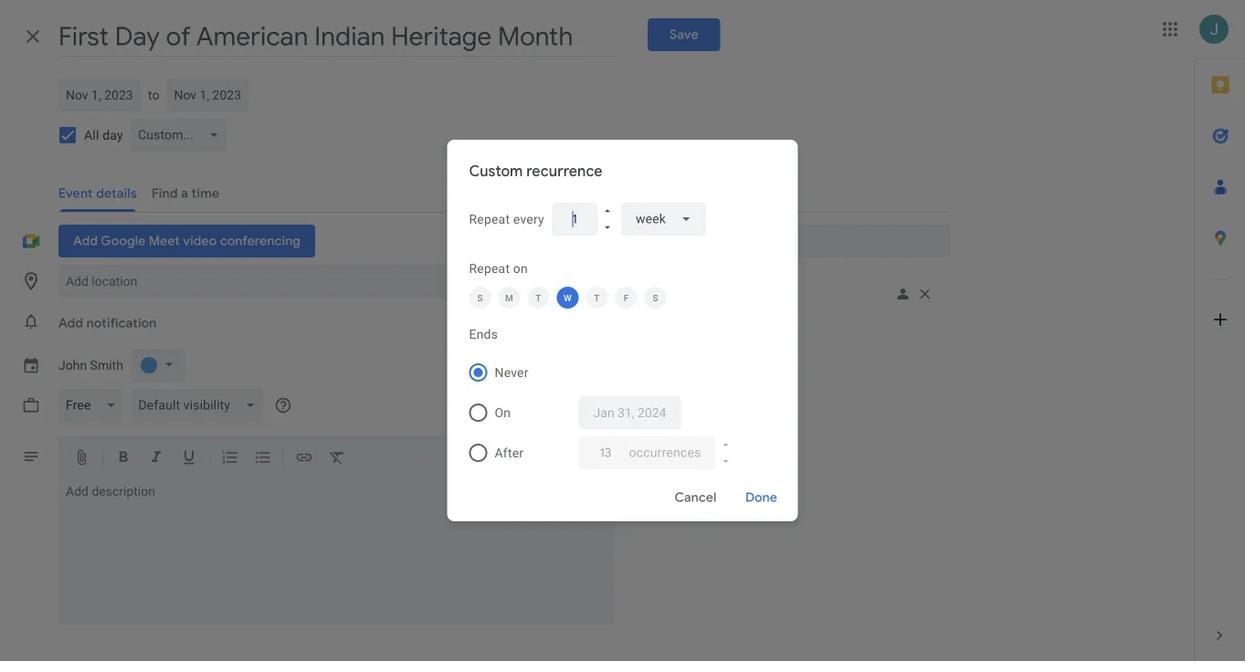 Task type: describe. For each thing, give the bounding box(es) containing it.
john smith, organizer tree item
[[629, 276, 951, 314]]

Tuesday checkbox
[[528, 287, 550, 309]]

s for sunday checkbox
[[477, 292, 483, 303]]

see
[[676, 410, 697, 425]]

Saturday checkbox
[[645, 287, 667, 309]]

add notification
[[58, 315, 157, 332]]

Thursday checkbox
[[586, 287, 608, 309]]

cancel button
[[667, 476, 725, 520]]

john smith
[[58, 358, 123, 373]]

insert link image
[[295, 449, 313, 470]]

w
[[564, 292, 572, 303]]

remove formatting image
[[328, 449, 346, 470]]

never
[[495, 365, 529, 380]]

repeat for repeat on
[[469, 261, 510, 276]]

custom recurrence
[[469, 162, 603, 181]]

s for saturday checkbox at the top right of the page
[[653, 292, 658, 303]]

smith
[[90, 358, 123, 373]]

recurrence
[[527, 162, 603, 181]]

add notification button
[[51, 307, 164, 340]]

invite
[[676, 382, 707, 397]]

custom recurrence dialog
[[447, 140, 798, 522]]

none field inside custom recurrence dialog
[[621, 203, 706, 236]]

m
[[505, 292, 514, 303]]

day
[[103, 127, 123, 143]]

ends
[[469, 327, 498, 342]]

f
[[624, 292, 629, 303]]

on
[[495, 405, 511, 420]]

repeat for repeat every
[[469, 212, 510, 227]]

bold image
[[114, 449, 132, 470]]

custom
[[469, 162, 523, 181]]

on
[[513, 261, 528, 276]]

add
[[58, 315, 83, 332]]

option group inside custom recurrence dialog
[[462, 353, 776, 473]]

to
[[148, 87, 159, 102]]

all day
[[84, 127, 123, 143]]



Task type: locate. For each thing, give the bounding box(es) containing it.
1 horizontal spatial s
[[653, 292, 658, 303]]

0 horizontal spatial t
[[536, 292, 542, 303]]

Occurrence count number field
[[593, 437, 618, 470]]

s inside checkbox
[[477, 292, 483, 303]]

guest
[[700, 410, 732, 425]]

t right m checkbox
[[536, 292, 542, 303]]

2 repeat from the top
[[469, 261, 510, 276]]

Title text field
[[58, 16, 619, 57]]

all
[[84, 127, 99, 143]]

2 t from the left
[[594, 292, 600, 303]]

t right the 'w'
[[594, 292, 600, 303]]

repeat up sunday checkbox
[[469, 261, 510, 276]]

t for thursday checkbox
[[594, 292, 600, 303]]

0 vertical spatial repeat
[[469, 212, 510, 227]]

2 s from the left
[[653, 292, 658, 303]]

save button
[[648, 18, 721, 51]]

s right f checkbox on the top
[[653, 292, 658, 303]]

notification
[[86, 315, 157, 332]]

Friday checkbox
[[615, 287, 637, 309]]

list
[[735, 410, 752, 425]]

0 horizontal spatial s
[[477, 292, 483, 303]]

save
[[670, 26, 699, 43]]

t for the t option at the top left of page
[[536, 292, 542, 303]]

Description text field
[[58, 484, 615, 621]]

repeat
[[469, 212, 510, 227], [469, 261, 510, 276]]

Weeks to repeat number field
[[566, 203, 583, 236]]

numbered list image
[[221, 449, 239, 470]]

1 t from the left
[[536, 292, 542, 303]]

repeat on
[[469, 261, 528, 276]]

Wednesday checkbox
[[557, 287, 579, 309]]

cancel
[[675, 490, 717, 506]]

italic image
[[147, 449, 165, 470]]

s inside checkbox
[[653, 292, 658, 303]]

option group
[[462, 353, 776, 473]]

s
[[477, 292, 483, 303], [653, 292, 658, 303]]

invite others
[[676, 382, 746, 397]]

repeat left every
[[469, 212, 510, 227]]

None field
[[621, 203, 706, 236]]

see guest list
[[676, 410, 752, 425]]

Sunday checkbox
[[469, 287, 491, 309]]

repeat every
[[469, 212, 544, 227]]

s left m in the left of the page
[[477, 292, 483, 303]]

john
[[58, 358, 87, 373]]

done button
[[732, 476, 791, 520]]

formatting options toolbar
[[58, 437, 615, 481]]

option group containing never
[[462, 353, 776, 473]]

tab list
[[1195, 59, 1245, 610]]

after
[[495, 445, 524, 461]]

underline image
[[180, 449, 198, 470]]

bulleted list image
[[254, 449, 272, 470]]

1 horizontal spatial t
[[594, 292, 600, 303]]

t inside option
[[536, 292, 542, 303]]

Date on which the recurrence ends text field
[[593, 397, 667, 429]]

1 vertical spatial repeat
[[469, 261, 510, 276]]

1 repeat from the top
[[469, 212, 510, 227]]

every
[[513, 212, 544, 227]]

t inside checkbox
[[594, 292, 600, 303]]

done
[[746, 490, 778, 506]]

Monday checkbox
[[498, 287, 520, 309]]

t
[[536, 292, 542, 303], [594, 292, 600, 303]]

1 s from the left
[[477, 292, 483, 303]]

others
[[710, 382, 746, 397]]



Task type: vqa. For each thing, say whether or not it's contained in the screenshot.
"T"
yes



